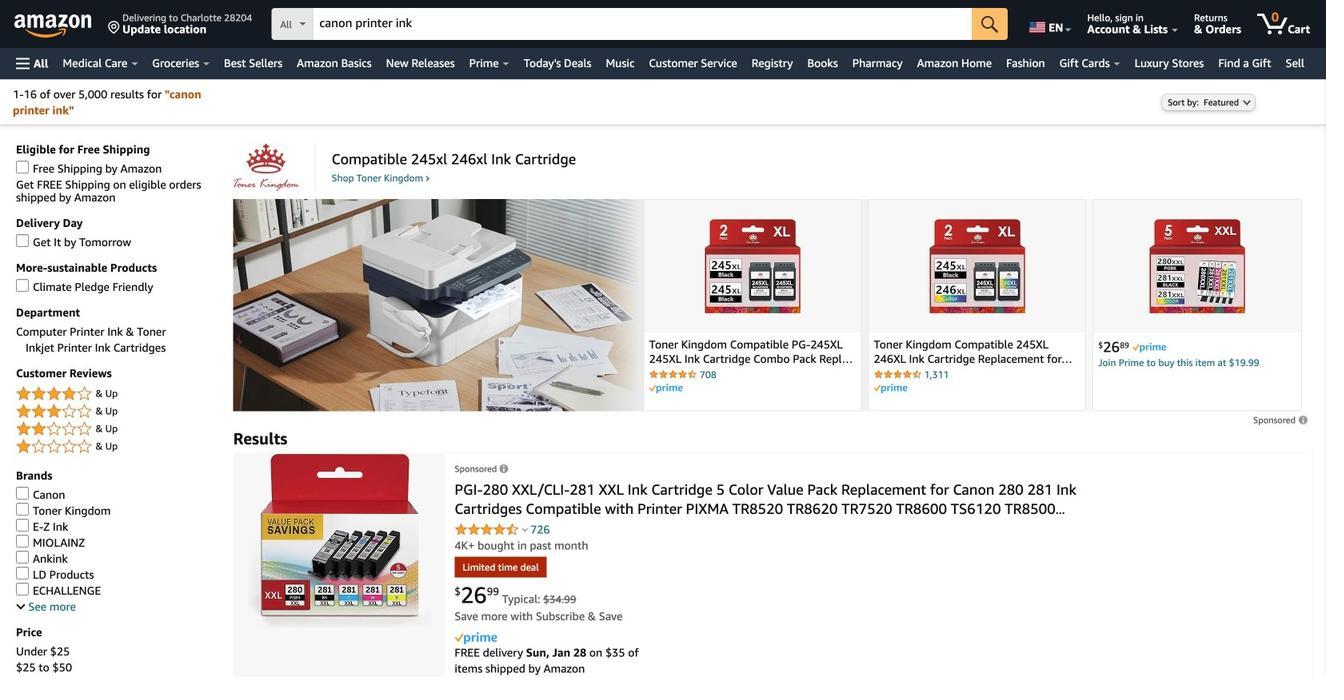 Task type: describe. For each thing, give the bounding box(es) containing it.
none submit inside search box
[[972, 8, 1008, 40]]

3 checkbox image from the top
[[16, 519, 29, 532]]

1 checkbox image from the top
[[16, 279, 29, 292]]

2 checkbox image from the top
[[16, 487, 29, 500]]

3 stars & up element
[[16, 402, 217, 422]]

popover image
[[522, 528, 528, 532]]

6 checkbox image from the top
[[16, 567, 29, 580]]

amazon prime image
[[455, 633, 497, 645]]

4 stars & up element
[[16, 385, 217, 404]]

2 horizontal spatial eligible for prime. image
[[1133, 343, 1166, 353]]

dropdown image
[[1243, 99, 1251, 106]]



Task type: vqa. For each thing, say whether or not it's contained in the screenshot.
Nuria - Defend Face Exfoliator, Face Exfoliating Scrub Without Microbeads, Skin Care Essential for Women and Men, 120 mL/4.1 fl oz, Opens in a new tab image
no



Task type: locate. For each thing, give the bounding box(es) containing it.
1 checkbox image from the top
[[16, 161, 29, 174]]

eligible for prime. image
[[1133, 343, 1166, 353], [649, 384, 683, 394], [874, 384, 908, 394]]

1 horizontal spatial eligible for prime. image
[[874, 384, 908, 394]]

2 checkbox image from the top
[[16, 234, 29, 247]]

5 checkbox image from the top
[[16, 551, 29, 564]]

navigation navigation
[[0, 0, 1327, 79]]

extender expand image
[[16, 601, 25, 610]]

checkbox image
[[16, 279, 29, 292], [16, 487, 29, 500], [16, 503, 29, 516], [16, 535, 29, 548], [16, 551, 29, 564], [16, 567, 29, 580]]

0 horizontal spatial eligible for prime. image
[[649, 384, 683, 394]]

3 checkbox image from the top
[[16, 503, 29, 516]]

4 checkbox image from the top
[[16, 535, 29, 548]]

none search field inside navigation navigation
[[271, 8, 1008, 42]]

checkbox image
[[16, 161, 29, 174], [16, 234, 29, 247], [16, 519, 29, 532], [16, 583, 29, 596]]

1 star & up element
[[16, 438, 217, 457]]

sponsored ad - pgi-280 xxl/cli-281 xxl ink cartridge 5 color value pack replacement for canon 280 281 ink cartridges compa... image
[[247, 454, 432, 628]]

4 checkbox image from the top
[[16, 583, 29, 596]]

amazon image
[[14, 14, 92, 38]]

2 stars & up element
[[16, 420, 217, 439]]

None submit
[[972, 8, 1008, 40]]

free delivery sun, jan 28 on $35 of items shipped by amazon element
[[455, 646, 639, 675]]

Search Amazon text field
[[313, 9, 972, 39]]

None search field
[[271, 8, 1008, 42]]



